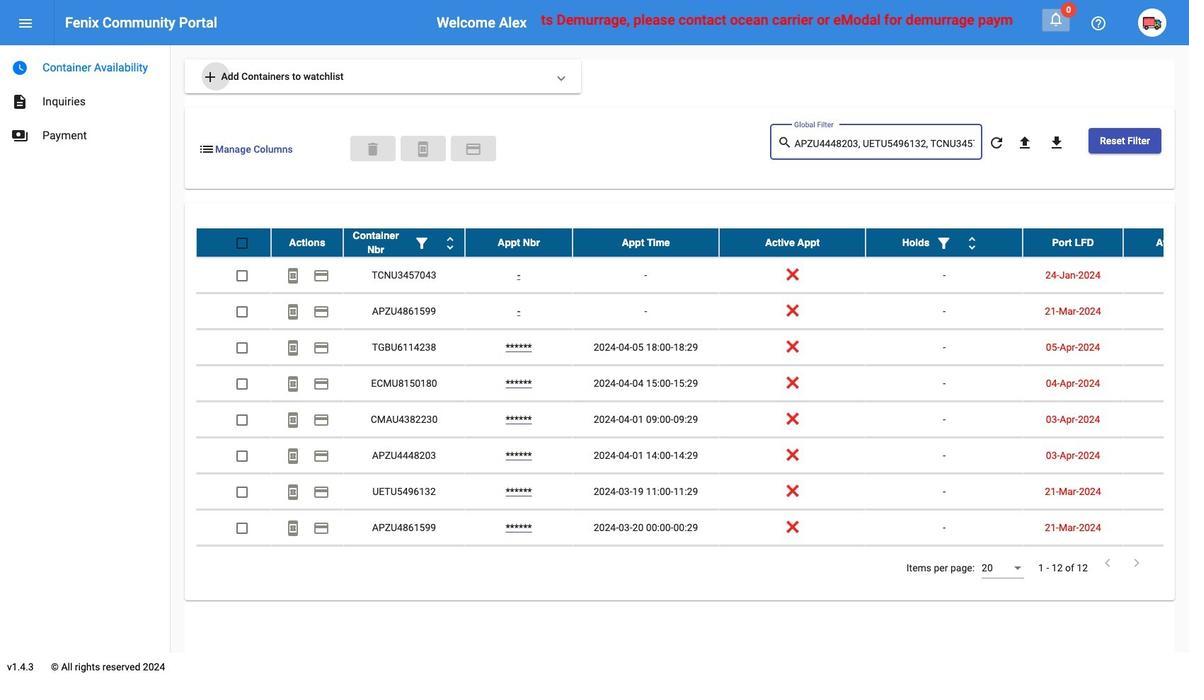 Task type: describe. For each thing, give the bounding box(es) containing it.
1 row from the top
[[196, 229, 1190, 258]]

4 row from the top
[[196, 330, 1190, 366]]

Global Watchlist Filter field
[[795, 139, 975, 150]]

3 row from the top
[[196, 294, 1190, 330]]

2 column header from the left
[[343, 229, 465, 257]]

8 column header from the left
[[1124, 229, 1190, 257]]

5 column header from the left
[[719, 229, 866, 257]]

10 row from the top
[[196, 547, 1190, 583]]

2 row from the top
[[196, 258, 1190, 294]]

delete image
[[365, 141, 382, 158]]

6 row from the top
[[196, 402, 1190, 438]]



Task type: locate. For each thing, give the bounding box(es) containing it.
grid
[[196, 229, 1190, 583]]

8 row from the top
[[196, 474, 1190, 511]]

no color image
[[11, 59, 28, 76], [202, 69, 219, 86], [11, 93, 28, 110], [11, 127, 28, 144], [988, 135, 1005, 152], [1017, 135, 1034, 152], [1049, 135, 1066, 152], [198, 141, 215, 158], [415, 141, 432, 158], [414, 235, 431, 252], [442, 235, 459, 252], [964, 235, 981, 252], [285, 268, 302, 285], [285, 304, 302, 321], [285, 340, 302, 357], [313, 340, 330, 357], [313, 376, 330, 393], [313, 412, 330, 429], [285, 448, 302, 465], [285, 485, 302, 502], [313, 485, 330, 502], [1100, 555, 1117, 572]]

5 row from the top
[[196, 366, 1190, 402]]

7 row from the top
[[196, 438, 1190, 474]]

navigation
[[0, 45, 170, 153]]

1 column header from the left
[[271, 229, 343, 257]]

cell
[[1124, 258, 1190, 293], [1124, 294, 1190, 329], [1124, 330, 1190, 365], [1124, 366, 1190, 402], [1124, 402, 1190, 438], [1124, 438, 1190, 474], [1124, 474, 1190, 510], [1124, 511, 1190, 546], [196, 547, 271, 582], [271, 547, 343, 582], [343, 547, 465, 582], [465, 547, 573, 582], [573, 547, 719, 582], [719, 547, 866, 582], [866, 547, 1023, 582], [1023, 547, 1124, 582], [1124, 547, 1190, 582]]

7 column header from the left
[[1023, 229, 1124, 257]]

4 column header from the left
[[573, 229, 719, 257]]

9 row from the top
[[196, 511, 1190, 547]]

no color image inside column header
[[936, 235, 953, 252]]

3 column header from the left
[[465, 229, 573, 257]]

6 column header from the left
[[866, 229, 1023, 257]]

no color image
[[1048, 11, 1065, 28], [17, 15, 34, 32], [1090, 15, 1107, 32], [778, 134, 795, 151], [465, 141, 482, 158], [936, 235, 953, 252], [313, 268, 330, 285], [313, 304, 330, 321], [285, 376, 302, 393], [285, 412, 302, 429], [313, 448, 330, 465], [285, 521, 302, 538], [313, 521, 330, 538], [1129, 555, 1146, 572]]

row
[[196, 229, 1190, 258], [196, 258, 1190, 294], [196, 294, 1190, 330], [196, 330, 1190, 366], [196, 366, 1190, 402], [196, 402, 1190, 438], [196, 438, 1190, 474], [196, 474, 1190, 511], [196, 511, 1190, 547], [196, 547, 1190, 583]]

column header
[[271, 229, 343, 257], [343, 229, 465, 257], [465, 229, 573, 257], [573, 229, 719, 257], [719, 229, 866, 257], [866, 229, 1023, 257], [1023, 229, 1124, 257], [1124, 229, 1190, 257]]



Task type: vqa. For each thing, say whether or not it's contained in the screenshot.
navigation
yes



